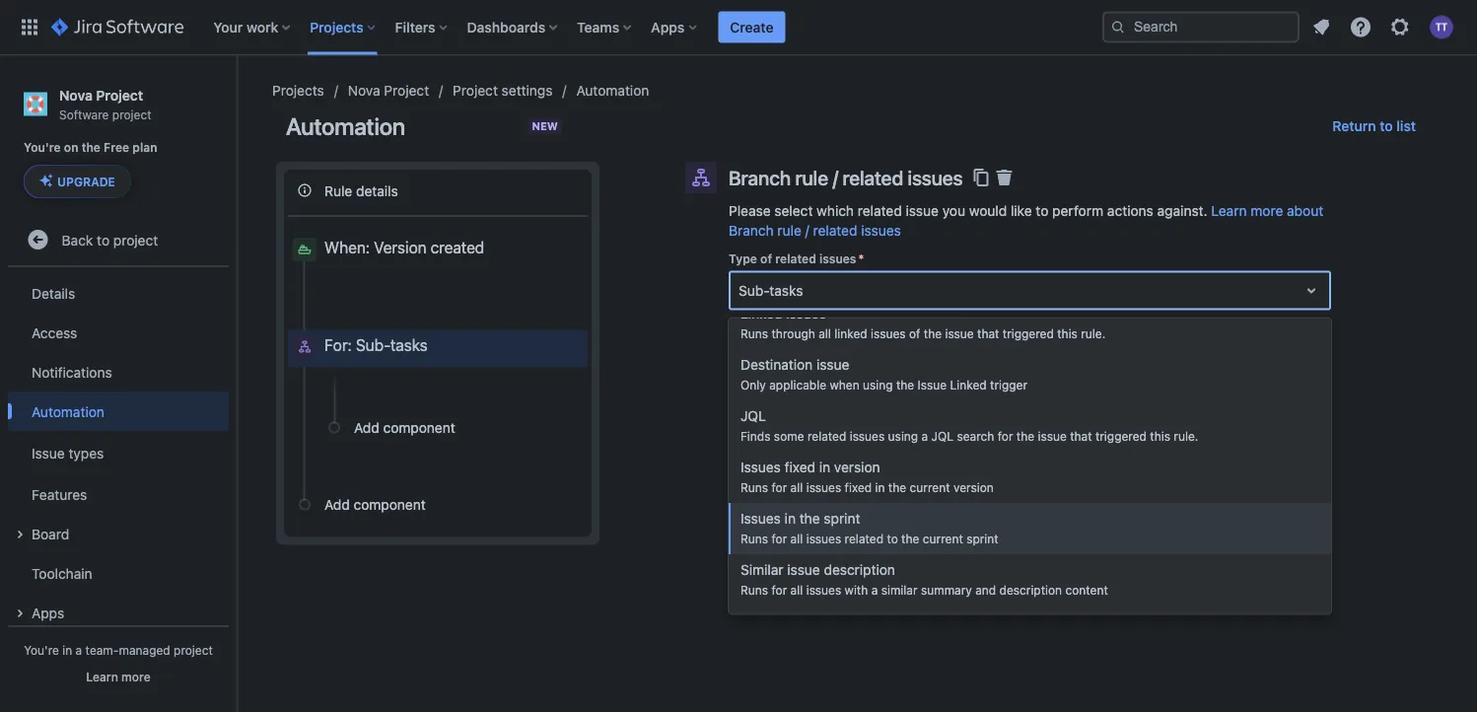 Task type: vqa. For each thing, say whether or not it's contained in the screenshot.
Sidebar navigation icon
yes



Task type: describe. For each thing, give the bounding box(es) containing it.
0 vertical spatial rule
[[795, 166, 828, 189]]

issues left *
[[820, 252, 857, 266]]

1 vertical spatial version
[[954, 481, 994, 495]]

create button
[[718, 11, 786, 43]]

projects button
[[304, 11, 383, 43]]

all inside 'issues fixed in version runs for all issues fixed in the current version'
[[791, 481, 803, 495]]

rule details button
[[288, 174, 588, 207]]

1 vertical spatial jql
[[932, 430, 954, 443]]

branch rule / related issues image
[[689, 166, 713, 189]]

back to project link
[[8, 220, 229, 260]]

access
[[32, 324, 77, 341]]

the right the "on"
[[82, 140, 101, 154]]

issues in the sprint runs for all issues related to the current sprint
[[741, 511, 999, 546]]

1 horizontal spatial fixed
[[845, 481, 872, 495]]

issues inside similar issue description runs for all issues with a similar summary and description content
[[807, 583, 842, 597]]

1 horizontal spatial tasks
[[770, 282, 803, 298]]

be
[[954, 426, 968, 440]]

since
[[1005, 319, 1038, 335]]

nova project software project
[[59, 87, 152, 121]]

like
[[1011, 203, 1032, 219]]

in inside only issues from the above projects will be considered. you can change this restriction in the 'rule details' section.
[[1215, 426, 1225, 440]]

banner containing your work
[[0, 0, 1478, 55]]

triggered inside 'linked issues runs through all linked issues of the issue that triggered this rule.'
[[1003, 327, 1054, 341]]

details link
[[8, 273, 229, 313]]

issues inside only issues from the above projects will be considered. you can change this restriction in the 'rule details' section.
[[758, 426, 793, 440]]

issue inside 'linked issues runs through all linked issues of the issue that triggered this rule.'
[[945, 327, 974, 341]]

features
[[32, 486, 87, 502]]

issues up you
[[908, 166, 963, 189]]

expand image
[[724, 524, 748, 547]]

project inside back to project link
[[113, 232, 158, 248]]

0 vertical spatial jql
[[741, 408, 766, 425]]

dashboards button
[[461, 11, 565, 43]]

1 vertical spatial sprint
[[967, 532, 999, 546]]

details
[[32, 285, 75, 301]]

0 vertical spatial sub-
[[739, 282, 770, 298]]

board button
[[8, 514, 229, 554]]

related up which
[[843, 166, 904, 189]]

new
[[532, 119, 558, 132]]

only issues from the above projects will be considered. you can change this restriction in the 'rule details' section. alert
[[729, 425, 1332, 457]]

triggered inside jql finds some related issues using a jql search for the issue that triggered this rule.
[[1096, 430, 1147, 443]]

only include issues that have changed since the last time this rule executed
[[757, 319, 1237, 335]]

issue left you
[[906, 203, 939, 219]]

project for nova project
[[384, 82, 429, 99]]

save button
[[1277, 480, 1332, 512]]

in up issues in the sprint runs for all issues related to the current sprint
[[875, 481, 885, 495]]

settings image
[[1389, 15, 1412, 39]]

0 horizontal spatial a
[[76, 643, 82, 657]]

save
[[1288, 488, 1320, 504]]

notifications image
[[1310, 15, 1334, 39]]

only for issues
[[729, 426, 754, 440]]

summary
[[921, 583, 972, 597]]

similar
[[741, 562, 784, 579]]

similar
[[881, 583, 918, 597]]

nova project
[[348, 82, 429, 99]]

for: sub-tasks
[[325, 335, 428, 354]]

notifications link
[[8, 352, 229, 392]]

cancel button
[[1204, 480, 1273, 512]]

select
[[775, 203, 813, 219]]

issue inside the destination issue only applicable when using the issue linked trigger
[[817, 357, 850, 373]]

for inside 'issues fixed in version runs for all issues fixed in the current version'
[[772, 481, 787, 495]]

teams button
[[571, 11, 639, 43]]

to up applicable
[[818, 363, 830, 377]]

free
[[104, 140, 129, 154]]

2 horizontal spatial project
[[453, 82, 498, 99]]

issues inside jql finds some related issues using a jql search for the issue that triggered this rule.
[[850, 430, 885, 443]]

back
[[62, 232, 93, 248]]

1 vertical spatial add
[[325, 496, 350, 513]]

primary element
[[12, 0, 1103, 55]]

nova for nova project
[[348, 82, 380, 99]]

finds
[[741, 430, 771, 443]]

can
[[1064, 426, 1084, 440]]

your
[[213, 19, 243, 35]]

'rule
[[1250, 426, 1278, 440]]

issues inside 'issues fixed in version runs for all issues fixed in the current version'
[[807, 481, 842, 495]]

search image
[[1111, 19, 1126, 35]]

group containing details
[[8, 267, 229, 638]]

upgrade
[[57, 175, 115, 189]]

runs inside 'linked issues runs through all linked issues of the issue that triggered this rule.'
[[741, 327, 769, 341]]

2 vertical spatial rule
[[1151, 319, 1175, 335]]

linked inside the destination issue only applicable when using the issue linked trigger
[[950, 378, 987, 392]]

1 branch from the top
[[729, 166, 791, 189]]

linked inside 'linked issues runs through all linked issues of the issue that triggered this rule.'
[[741, 306, 783, 322]]

help image
[[1349, 15, 1373, 39]]

back to project
[[62, 232, 158, 248]]

return to list button
[[1321, 110, 1428, 142]]

rule inside learn more about branch rule / related issues
[[778, 222, 802, 239]]

to right "back"
[[97, 232, 110, 248]]

0 vertical spatial /
[[833, 166, 838, 189]]

through
[[772, 327, 816, 341]]

software
[[59, 107, 109, 121]]

when: version created
[[325, 238, 484, 257]]

apps button
[[645, 11, 705, 43]]

*
[[859, 252, 864, 266]]

actions
[[1108, 203, 1154, 219]]

rule. inside 'linked issues runs through all linked issues of the issue that triggered this rule.'
[[1081, 327, 1106, 341]]

current for issues fixed in version
[[910, 481, 950, 495]]

issues for issues fixed in version
[[741, 460, 781, 476]]

nova for nova project software project
[[59, 87, 93, 103]]

the inside jql finds some related issues using a jql search for the issue that triggered this rule.
[[1017, 430, 1035, 443]]

all inside 'linked issues runs through all linked issues of the issue that triggered this rule.'
[[819, 327, 831, 341]]

upgrade button
[[25, 166, 130, 197]]

filters
[[395, 19, 436, 35]]

with
[[845, 583, 868, 597]]

type
[[729, 252, 757, 266]]

automation link for project settings
[[577, 79, 649, 103]]

search
[[957, 430, 995, 443]]

include
[[789, 319, 835, 335]]

0 horizontal spatial fixed
[[785, 460, 816, 476]]

the left last
[[1042, 319, 1063, 335]]

rule for rule restricted to projects
[[729, 363, 754, 377]]

issues up "through"
[[786, 306, 826, 322]]

issues inside learn more about branch rule / related issues
[[861, 222, 901, 239]]

the inside the destination issue only applicable when using the issue linked trigger
[[897, 378, 915, 392]]

a inside jql finds some related issues using a jql search for the issue that triggered this rule.
[[922, 430, 928, 443]]

0 vertical spatial description
[[824, 562, 896, 579]]

this inside 'linked issues runs through all linked issues of the issue that triggered this rule.'
[[1058, 327, 1078, 341]]

above
[[847, 426, 880, 440]]

issues right the include
[[839, 319, 879, 335]]

against.
[[1158, 203, 1208, 219]]

runs inside similar issue description runs for all issues with a similar summary and description content
[[741, 583, 769, 597]]

branch inside learn more about branch rule / related issues
[[729, 222, 774, 239]]

this inside only issues from the above projects will be considered. you can change this restriction in the 'rule details' section.
[[1132, 426, 1152, 440]]

that inside 'linked issues runs through all linked issues of the issue that triggered this rule.'
[[978, 327, 1000, 341]]

rule restricted to projects
[[729, 363, 881, 377]]

features link
[[8, 475, 229, 514]]

toolchain link
[[8, 554, 229, 593]]

from
[[796, 426, 822, 440]]

you're for you're on the free plan
[[24, 140, 61, 154]]

project for nova project software project
[[96, 87, 143, 103]]

apps inside apps button
[[32, 604, 64, 621]]

2 vertical spatial project
[[174, 643, 213, 657]]

considered.
[[971, 426, 1037, 440]]

0 vertical spatial add component
[[354, 419, 455, 436]]

learn for learn more
[[86, 670, 118, 684]]

when:
[[325, 238, 370, 257]]

learn more button
[[86, 669, 151, 685]]

tasks inside button
[[390, 335, 428, 354]]

learn more about branch rule / related issues
[[729, 203, 1324, 239]]

delete image for branch rule / related issues
[[993, 166, 1016, 189]]

all inside issues in the sprint runs for all issues related to the current sprint
[[791, 532, 803, 546]]

project settings
[[453, 82, 553, 99]]

destination
[[741, 357, 813, 373]]

only for include
[[757, 319, 786, 335]]

please select which related issue you would like to perform actions against.
[[729, 203, 1208, 219]]

automation for project settings
[[577, 82, 649, 99]]

related up sub-tasks
[[776, 252, 817, 266]]

about
[[1287, 203, 1324, 219]]

you
[[943, 203, 966, 219]]

learn for learn more about branch rule / related issues
[[1212, 203, 1247, 219]]

destination issue only applicable when using the issue linked trigger
[[741, 357, 1028, 392]]

the right from
[[825, 426, 843, 440]]

issues right linked
[[871, 327, 906, 341]]

your profile and settings image
[[1430, 15, 1454, 39]]

perform
[[1053, 203, 1104, 219]]

duplicate image
[[969, 166, 993, 189]]

issues fixed in version runs for all issues fixed in the current version
[[741, 460, 994, 495]]

using for finds
[[888, 430, 918, 443]]

your work
[[213, 19, 278, 35]]

issue types link
[[8, 431, 229, 475]]

for inside similar issue description runs for all issues with a similar summary and description content
[[772, 583, 787, 597]]

change
[[1087, 426, 1128, 440]]

restricted
[[758, 363, 815, 377]]

which
[[817, 203, 854, 219]]

that inside jql finds some related issues using a jql search for the issue that triggered this rule.
[[1070, 430, 1092, 443]]



Task type: locate. For each thing, give the bounding box(es) containing it.
1 vertical spatial apps
[[32, 604, 64, 621]]

0 vertical spatial version
[[834, 460, 880, 476]]

delete image
[[993, 166, 1016, 189], [559, 335, 583, 359]]

fixed down some
[[785, 460, 816, 476]]

team-
[[85, 643, 119, 657]]

related down which
[[813, 222, 858, 239]]

the inside 'linked issues runs through all linked issues of the issue that triggered this rule.'
[[924, 327, 942, 341]]

to
[[1380, 118, 1393, 134], [1036, 203, 1049, 219], [97, 232, 110, 248], [818, 363, 830, 377], [887, 532, 898, 546]]

0 horizontal spatial that
[[883, 319, 908, 335]]

apps inside apps dropdown button
[[651, 19, 685, 35]]

banner
[[0, 0, 1478, 55]]

1 horizontal spatial a
[[872, 583, 878, 597]]

and
[[976, 583, 996, 597]]

for:
[[325, 335, 352, 354]]

rule left executed
[[1151, 319, 1175, 335]]

projects up when
[[833, 363, 881, 377]]

related right which
[[858, 203, 902, 219]]

1 horizontal spatial that
[[978, 327, 1000, 341]]

the up issues in the sprint runs for all issues related to the current sprint
[[889, 481, 907, 495]]

some
[[774, 430, 804, 443]]

0 vertical spatial sprint
[[824, 511, 861, 527]]

1 vertical spatial learn
[[86, 670, 118, 684]]

jql left search
[[932, 430, 954, 443]]

0 horizontal spatial automation
[[32, 403, 104, 420]]

for inside jql finds some related issues using a jql search for the issue that triggered this rule.
[[998, 430, 1013, 443]]

that left since
[[978, 327, 1000, 341]]

group
[[8, 267, 229, 638]]

triggered
[[1003, 327, 1054, 341], [1096, 430, 1147, 443]]

1 vertical spatial add component
[[325, 496, 426, 513]]

automation link
[[577, 79, 649, 103], [8, 392, 229, 431]]

current for issues in the sprint
[[923, 532, 963, 546]]

a left team-
[[76, 643, 82, 657]]

sidebar navigation image
[[215, 79, 258, 118]]

1 you're from the top
[[24, 140, 61, 154]]

1 vertical spatial issues
[[741, 511, 781, 527]]

in
[[1215, 426, 1225, 440], [819, 460, 831, 476], [875, 481, 885, 495], [785, 511, 796, 527], [62, 643, 72, 657]]

all left linked
[[819, 327, 831, 341]]

projects for projects dropdown button
[[310, 19, 364, 35]]

issues inside issues in the sprint runs for all issues related to the current sprint
[[741, 511, 781, 527]]

section.
[[729, 442, 773, 456]]

details'
[[1281, 426, 1322, 440]]

list
[[1397, 118, 1416, 134]]

sub- down type
[[739, 282, 770, 298]]

0 vertical spatial issues
[[741, 460, 781, 476]]

more inside learn more about branch rule / related issues
[[1251, 203, 1284, 219]]

using inside the destination issue only applicable when using the issue linked trigger
[[863, 378, 893, 392]]

rule up select
[[795, 166, 828, 189]]

issue inside group
[[32, 445, 65, 461]]

triggered left last
[[1003, 327, 1054, 341]]

1 horizontal spatial triggered
[[1096, 430, 1147, 443]]

the down 'issues fixed in version runs for all issues fixed in the current version'
[[800, 511, 820, 527]]

issue inside the destination issue only applicable when using the issue linked trigger
[[918, 378, 947, 392]]

rule left restricted
[[729, 363, 754, 377]]

the left "'rule"
[[1229, 426, 1247, 440]]

rule.
[[1081, 327, 1106, 341], [1174, 430, 1199, 443]]

0 vertical spatial only
[[757, 319, 786, 335]]

work
[[247, 19, 278, 35]]

2 horizontal spatial that
[[1070, 430, 1092, 443]]

you're on the free plan
[[24, 140, 157, 154]]

0 vertical spatial triggered
[[1003, 327, 1054, 341]]

1 vertical spatial fixed
[[845, 481, 872, 495]]

all down some
[[791, 481, 803, 495]]

issue down rule restricted to projects "element"
[[1038, 430, 1067, 443]]

1 horizontal spatial description
[[1000, 583, 1062, 597]]

1 horizontal spatial version
[[954, 481, 994, 495]]

2 branch from the top
[[729, 222, 774, 239]]

project up the plan
[[112, 107, 152, 121]]

more
[[1251, 203, 1284, 219], [121, 670, 151, 684]]

for: sub-tasks button
[[288, 330, 588, 367]]

of right type
[[761, 252, 772, 266]]

1 horizontal spatial jql
[[932, 430, 954, 443]]

4 runs from the top
[[741, 583, 769, 597]]

0 vertical spatial add component button
[[318, 411, 588, 444]]

2 runs from the top
[[741, 481, 769, 495]]

cancel
[[1216, 488, 1261, 504]]

related inside learn more about branch rule / related issues
[[813, 222, 858, 239]]

0 horizontal spatial description
[[824, 562, 896, 579]]

rule restricted to projects element
[[729, 382, 1332, 421]]

0 vertical spatial automation link
[[577, 79, 649, 103]]

rule. left "'rule"
[[1174, 430, 1199, 443]]

1 vertical spatial a
[[872, 583, 878, 597]]

1 horizontal spatial more
[[1251, 203, 1284, 219]]

you're down expand image
[[24, 643, 59, 657]]

0 vertical spatial using
[[863, 378, 893, 392]]

project inside nova project software project
[[112, 107, 152, 121]]

issue
[[918, 378, 947, 392], [32, 445, 65, 461]]

using inside jql finds some related issues using a jql search for the issue that triggered this rule.
[[888, 430, 918, 443]]

projects left the will
[[884, 426, 929, 440]]

1 horizontal spatial /
[[833, 166, 838, 189]]

the right when
[[897, 378, 915, 392]]

issue up when
[[817, 357, 850, 373]]

using right when
[[863, 378, 893, 392]]

automation inside the automation "link"
[[32, 403, 104, 420]]

more for learn more about branch rule / related issues
[[1251, 203, 1284, 219]]

this inside jql finds some related issues using a jql search for the issue that triggered this rule.
[[1150, 430, 1171, 443]]

branch down please at the top
[[729, 222, 774, 239]]

0 vertical spatial branch
[[729, 166, 791, 189]]

a right with
[[872, 583, 878, 597]]

1 vertical spatial projects
[[884, 426, 929, 440]]

1 vertical spatial rule
[[778, 222, 802, 239]]

current inside issues in the sprint runs for all issues related to the current sprint
[[923, 532, 963, 546]]

issues for issues in the sprint
[[741, 511, 781, 527]]

applicable
[[770, 378, 827, 392]]

/ up which
[[833, 166, 838, 189]]

project
[[112, 107, 152, 121], [113, 232, 158, 248], [174, 643, 213, 657]]

sub- right for: at the left of the page
[[356, 335, 390, 354]]

issues inside issues in the sprint runs for all issues related to the current sprint
[[807, 532, 842, 546]]

rule
[[795, 166, 828, 189], [778, 222, 802, 239], [1151, 319, 1175, 335]]

issue types
[[32, 445, 104, 461]]

1 vertical spatial issue
[[32, 445, 65, 461]]

0 vertical spatial delete image
[[993, 166, 1016, 189]]

version
[[834, 460, 880, 476], [954, 481, 994, 495]]

for down section.
[[772, 481, 787, 495]]

jql
[[741, 408, 766, 425], [932, 430, 954, 443]]

issue right the similar
[[787, 562, 820, 579]]

linked left trigger
[[950, 378, 987, 392]]

sub- inside button
[[356, 335, 390, 354]]

2 vertical spatial a
[[76, 643, 82, 657]]

rule. right since
[[1081, 327, 1106, 341]]

have
[[912, 319, 942, 335]]

more inside button
[[121, 670, 151, 684]]

/ down select
[[805, 222, 810, 239]]

in inside issues in the sprint runs for all issues related to the current sprint
[[785, 511, 796, 527]]

current down the will
[[910, 481, 950, 495]]

rule. inside jql finds some related issues using a jql search for the issue that triggered this rule.
[[1174, 430, 1199, 443]]

automation for notifications
[[32, 403, 104, 420]]

a left the will
[[922, 430, 928, 443]]

issue inside jql finds some related issues using a jql search for the issue that triggered this rule.
[[1038, 430, 1067, 443]]

current up similar issue description runs for all issues with a similar summary and description content
[[923, 532, 963, 546]]

1 horizontal spatial issue
[[918, 378, 947, 392]]

0 horizontal spatial nova
[[59, 87, 93, 103]]

0 vertical spatial issue
[[918, 378, 947, 392]]

1 vertical spatial rule.
[[1174, 430, 1199, 443]]

will
[[932, 426, 950, 440]]

automation link down teams popup button
[[577, 79, 649, 103]]

1 horizontal spatial sub-
[[739, 282, 770, 298]]

0 horizontal spatial add
[[325, 496, 350, 513]]

1 vertical spatial component
[[354, 496, 426, 513]]

component for add component button to the top
[[383, 419, 455, 436]]

return to list
[[1333, 118, 1416, 134]]

learn inside learn more about branch rule / related issues
[[1212, 203, 1247, 219]]

only inside only issues from the above projects will be considered. you can change this restriction in the 'rule details' section.
[[729, 426, 754, 440]]

0 horizontal spatial sub-
[[356, 335, 390, 354]]

rule for rule details
[[325, 182, 352, 199]]

1 vertical spatial sub-
[[356, 335, 390, 354]]

dashboards
[[467, 19, 546, 35]]

1 vertical spatial current
[[923, 532, 963, 546]]

create
[[730, 19, 774, 35]]

the inside 'issues fixed in version runs for all issues fixed in the current version'
[[889, 481, 907, 495]]

content
[[1066, 583, 1108, 597]]

types
[[69, 445, 104, 461]]

to up similar issue description runs for all issues with a similar summary and description content
[[887, 532, 898, 546]]

rule details
[[325, 182, 398, 199]]

rule inside button
[[325, 182, 352, 199]]

issue right have
[[945, 327, 974, 341]]

2 you're from the top
[[24, 643, 59, 657]]

apps down toolchain
[[32, 604, 64, 621]]

runs inside 'issues fixed in version runs for all issues fixed in the current version'
[[741, 481, 769, 495]]

jira software image
[[51, 15, 184, 39], [51, 15, 184, 39]]

issues down section.
[[741, 460, 781, 476]]

expand image
[[8, 523, 32, 547]]

0 vertical spatial you're
[[24, 140, 61, 154]]

related up with
[[845, 532, 884, 546]]

1 vertical spatial using
[[888, 430, 918, 443]]

automation link for notifications
[[8, 392, 229, 431]]

runs inside issues in the sprint runs for all issues related to the current sprint
[[741, 532, 769, 546]]

sprint up "and" on the bottom of the page
[[967, 532, 999, 546]]

issues up *
[[861, 222, 901, 239]]

issues down 'issues fixed in version runs for all issues fixed in the current version'
[[807, 532, 842, 546]]

project inside nova project software project
[[96, 87, 143, 103]]

1 vertical spatial /
[[805, 222, 810, 239]]

0 vertical spatial automation
[[577, 82, 649, 99]]

related inside jql finds some related issues using a jql search for the issue that triggered this rule.
[[808, 430, 847, 443]]

0 vertical spatial of
[[761, 252, 772, 266]]

issues up 'issues fixed in version runs for all issues fixed in the current version'
[[850, 430, 885, 443]]

when: version created button
[[288, 233, 588, 287]]

2 issues from the top
[[741, 511, 781, 527]]

rule
[[325, 182, 352, 199], [729, 363, 754, 377]]

you're in a team-managed project
[[24, 643, 213, 657]]

would
[[969, 203, 1007, 219]]

learn inside button
[[86, 670, 118, 684]]

0 vertical spatial add
[[354, 419, 380, 436]]

component for the bottom add component button
[[354, 496, 426, 513]]

that right you
[[1070, 430, 1092, 443]]

projects inside only issues from the above projects will be considered. you can change this restriction in the 'rule details' section.
[[884, 426, 929, 440]]

this
[[1124, 319, 1147, 335], [1058, 327, 1078, 341], [1132, 426, 1152, 440], [1150, 430, 1171, 443]]

your work button
[[207, 11, 298, 43]]

for right search
[[998, 430, 1013, 443]]

1 horizontal spatial sprint
[[967, 532, 999, 546]]

only down sub-tasks
[[757, 319, 786, 335]]

apps right teams popup button
[[651, 19, 685, 35]]

you
[[1040, 426, 1061, 440]]

more for learn more
[[121, 670, 151, 684]]

1 horizontal spatial automation link
[[577, 79, 649, 103]]

0 vertical spatial linked
[[741, 306, 783, 322]]

linked down sub-tasks
[[741, 306, 783, 322]]

automation down notifications
[[32, 403, 104, 420]]

/ inside learn more about branch rule / related issues
[[805, 222, 810, 239]]

0 horizontal spatial jql
[[741, 408, 766, 425]]

in right expand image
[[785, 511, 796, 527]]

issues inside 'issues fixed in version runs for all issues fixed in the current version'
[[741, 460, 781, 476]]

last
[[1066, 319, 1089, 335]]

only issues from the above projects will be considered. you can change this restriction in the 'rule details' section.
[[729, 426, 1322, 456]]

you're
[[24, 140, 61, 154], [24, 643, 59, 657]]

1 vertical spatial delete image
[[559, 335, 583, 359]]

issues up the similar
[[741, 511, 781, 527]]

only down destination
[[741, 378, 766, 392]]

1 vertical spatial add component button
[[288, 488, 588, 521]]

automation link up types at the bottom left
[[8, 392, 229, 431]]

access link
[[8, 313, 229, 352]]

to inside issues in the sprint runs for all issues related to the current sprint
[[887, 532, 898, 546]]

the left changed
[[924, 327, 942, 341]]

0 vertical spatial projects
[[833, 363, 881, 377]]

nova inside nova project software project
[[59, 87, 93, 103]]

apps button
[[8, 593, 229, 632]]

all inside similar issue description runs for all issues with a similar summary and description content
[[791, 583, 803, 597]]

projects inside dropdown button
[[310, 19, 364, 35]]

for inside issues in the sprint runs for all issues related to the current sprint
[[772, 532, 787, 546]]

version down above
[[834, 460, 880, 476]]

1 horizontal spatial learn
[[1212, 203, 1247, 219]]

to right like at the top right of the page
[[1036, 203, 1049, 219]]

all right expand image
[[791, 532, 803, 546]]

executed
[[1179, 319, 1237, 335]]

0 horizontal spatial of
[[761, 252, 772, 266]]

expand image
[[8, 602, 32, 626]]

projects for the projects link
[[272, 82, 324, 99]]

1 vertical spatial projects
[[272, 82, 324, 99]]

managed
[[119, 643, 170, 657]]

notifications
[[32, 364, 112, 380]]

0 vertical spatial rule
[[325, 182, 352, 199]]

runs down section.
[[741, 481, 769, 495]]

projects
[[833, 363, 881, 377], [884, 426, 929, 440]]

a
[[922, 430, 928, 443], [872, 583, 878, 597], [76, 643, 82, 657]]

1 horizontal spatial automation
[[286, 112, 405, 140]]

using for issue
[[863, 378, 893, 392]]

issues
[[741, 460, 781, 476], [741, 511, 781, 527]]

1 vertical spatial automation link
[[8, 392, 229, 431]]

0 vertical spatial apps
[[651, 19, 685, 35]]

time
[[1093, 319, 1120, 335]]

on
[[64, 140, 78, 154]]

triggered right can
[[1096, 430, 1147, 443]]

plan
[[133, 140, 157, 154]]

1 vertical spatial automation
[[286, 112, 405, 140]]

0 vertical spatial project
[[112, 107, 152, 121]]

2 horizontal spatial a
[[922, 430, 928, 443]]

for up the similar
[[772, 532, 787, 546]]

0 vertical spatial rule.
[[1081, 327, 1106, 341]]

1 vertical spatial you're
[[24, 643, 59, 657]]

3 runs from the top
[[741, 532, 769, 546]]

appswitcher icon image
[[18, 15, 41, 39]]

1 vertical spatial more
[[121, 670, 151, 684]]

Search field
[[1103, 11, 1300, 43]]

issues left with
[[807, 583, 842, 597]]

runs down the similar
[[741, 583, 769, 597]]

jql up the finds
[[741, 408, 766, 425]]

linked
[[835, 327, 868, 341]]

in left team-
[[62, 643, 72, 657]]

automation down teams popup button
[[577, 82, 649, 99]]

1 vertical spatial description
[[1000, 583, 1062, 597]]

only
[[757, 319, 786, 335], [741, 378, 766, 392], [729, 426, 754, 440]]

1 vertical spatial rule
[[729, 363, 754, 377]]

delete image for for: sub-tasks
[[559, 335, 583, 359]]

2 horizontal spatial automation
[[577, 82, 649, 99]]

the up similar issue description runs for all issues with a similar summary and description content
[[902, 532, 920, 546]]

1 horizontal spatial rule
[[729, 363, 754, 377]]

when
[[830, 378, 860, 392]]

runs up the similar
[[741, 532, 769, 546]]

add
[[354, 419, 380, 436], [325, 496, 350, 513]]

linked issues runs through all linked issues of the issue that triggered this rule.
[[741, 306, 1106, 341]]

0 horizontal spatial linked
[[741, 306, 783, 322]]

project up software
[[96, 87, 143, 103]]

in right restriction
[[1215, 426, 1225, 440]]

toolchain
[[32, 565, 92, 581]]

0 vertical spatial fixed
[[785, 460, 816, 476]]

nova project link
[[348, 79, 429, 103]]

1 issues from the top
[[741, 460, 781, 476]]

using left the will
[[888, 430, 918, 443]]

1 runs from the top
[[741, 327, 769, 341]]

1 horizontal spatial add
[[354, 419, 380, 436]]

0 horizontal spatial version
[[834, 460, 880, 476]]

description right "and" on the bottom of the page
[[1000, 583, 1062, 597]]

teams
[[577, 19, 620, 35]]

jql finds some related issues using a jql search for the issue that triggered this rule.
[[741, 408, 1199, 443]]

related inside issues in the sprint runs for all issues related to the current sprint
[[845, 532, 884, 546]]

the left you
[[1017, 430, 1035, 443]]

issue left types at the bottom left
[[32, 445, 65, 461]]

to left list
[[1380, 118, 1393, 134]]

nova up software
[[59, 87, 93, 103]]

sub-tasks
[[739, 282, 803, 298]]

that left have
[[883, 319, 908, 335]]

0 horizontal spatial learn
[[86, 670, 118, 684]]

0 vertical spatial a
[[922, 430, 928, 443]]

learn down team-
[[86, 670, 118, 684]]

apps
[[651, 19, 685, 35], [32, 604, 64, 621]]

tasks down 'type of related issues *'
[[770, 282, 803, 298]]

projects right work
[[310, 19, 364, 35]]

issues
[[908, 166, 963, 189], [861, 222, 901, 239], [820, 252, 857, 266], [786, 306, 826, 322], [839, 319, 879, 335], [871, 327, 906, 341], [758, 426, 793, 440], [850, 430, 885, 443], [807, 481, 842, 495], [807, 532, 842, 546], [807, 583, 842, 597]]

tasks right for: at the left of the page
[[390, 335, 428, 354]]

1 vertical spatial project
[[113, 232, 158, 248]]

settings
[[502, 82, 553, 99]]

0 horizontal spatial rule.
[[1081, 327, 1106, 341]]

a inside similar issue description runs for all issues with a similar summary and description content
[[872, 583, 878, 597]]

of inside 'linked issues runs through all linked issues of the issue that triggered this rule.'
[[909, 327, 921, 341]]

0 vertical spatial projects
[[310, 19, 364, 35]]

open image
[[1300, 279, 1324, 302]]

branch up please at the top
[[729, 166, 791, 189]]

trigger
[[990, 378, 1028, 392]]

of up the destination issue only applicable when using the issue linked trigger at the bottom of page
[[909, 327, 921, 341]]

all
[[819, 327, 831, 341], [791, 481, 803, 495], [791, 532, 803, 546], [791, 583, 803, 597]]

0 horizontal spatial sprint
[[824, 511, 861, 527]]

delete image inside for: sub-tasks button
[[559, 335, 583, 359]]

runs
[[741, 327, 769, 341], [741, 481, 769, 495], [741, 532, 769, 546], [741, 583, 769, 597]]

issue inside similar issue description runs for all issues with a similar summary and description content
[[787, 562, 820, 579]]

projects link
[[272, 79, 324, 103]]

automation down the nova project link on the top left of page
[[286, 112, 405, 140]]

all left with
[[791, 583, 803, 597]]

0 vertical spatial learn
[[1212, 203, 1247, 219]]

only inside the destination issue only applicable when using the issue linked trigger
[[741, 378, 766, 392]]

you're for you're in a team-managed project
[[24, 643, 59, 657]]

related
[[843, 166, 904, 189], [858, 203, 902, 219], [813, 222, 858, 239], [776, 252, 817, 266], [808, 430, 847, 443], [845, 532, 884, 546]]

description up with
[[824, 562, 896, 579]]

current inside 'issues fixed in version runs for all issues fixed in the current version'
[[910, 481, 950, 495]]

1 vertical spatial only
[[741, 378, 766, 392]]

0 horizontal spatial /
[[805, 222, 810, 239]]

project left settings
[[453, 82, 498, 99]]

0 horizontal spatial triggered
[[1003, 327, 1054, 341]]

to inside button
[[1380, 118, 1393, 134]]

sprint
[[824, 511, 861, 527], [967, 532, 999, 546]]

filters button
[[389, 11, 455, 43]]

in down from
[[819, 460, 831, 476]]

0 horizontal spatial apps
[[32, 604, 64, 621]]

automation
[[577, 82, 649, 99], [286, 112, 405, 140], [32, 403, 104, 420]]

more left about
[[1251, 203, 1284, 219]]



